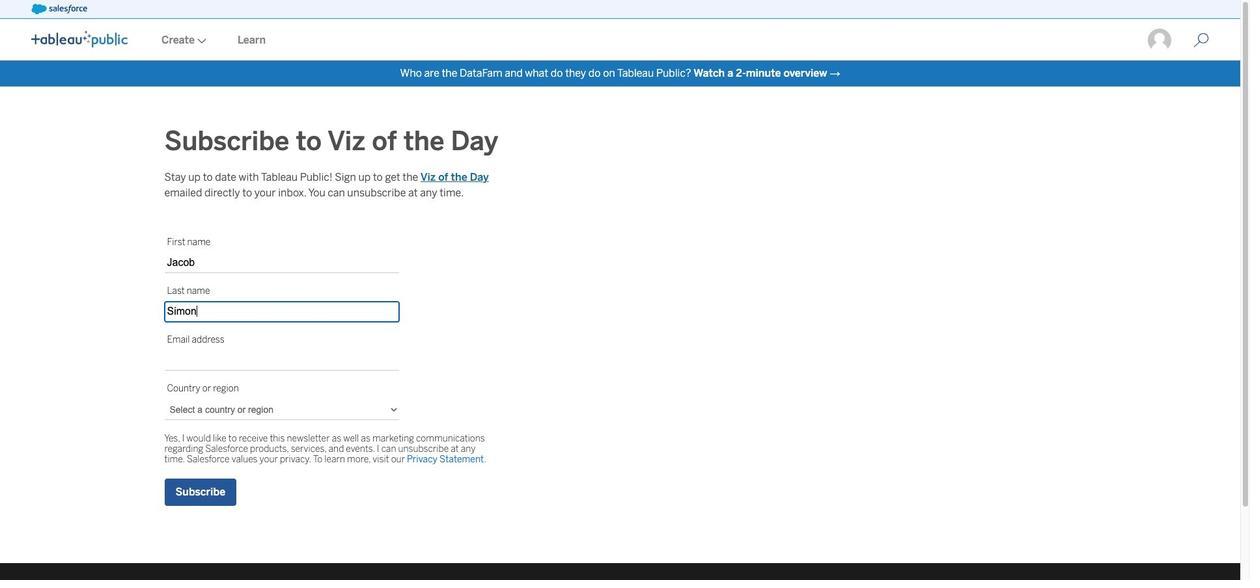Task type: describe. For each thing, give the bounding box(es) containing it.
salesforce logo image
[[31, 4, 87, 14]]

jacob.simon6557 image
[[1147, 27, 1173, 53]]

go to search image
[[1178, 33, 1225, 48]]



Task type: locate. For each thing, give the bounding box(es) containing it.
None text field
[[164, 302, 399, 322]]

logo image
[[31, 31, 128, 48]]

None email field
[[164, 351, 399, 371]]

None text field
[[164, 253, 399, 274]]

create image
[[195, 38, 206, 44]]



